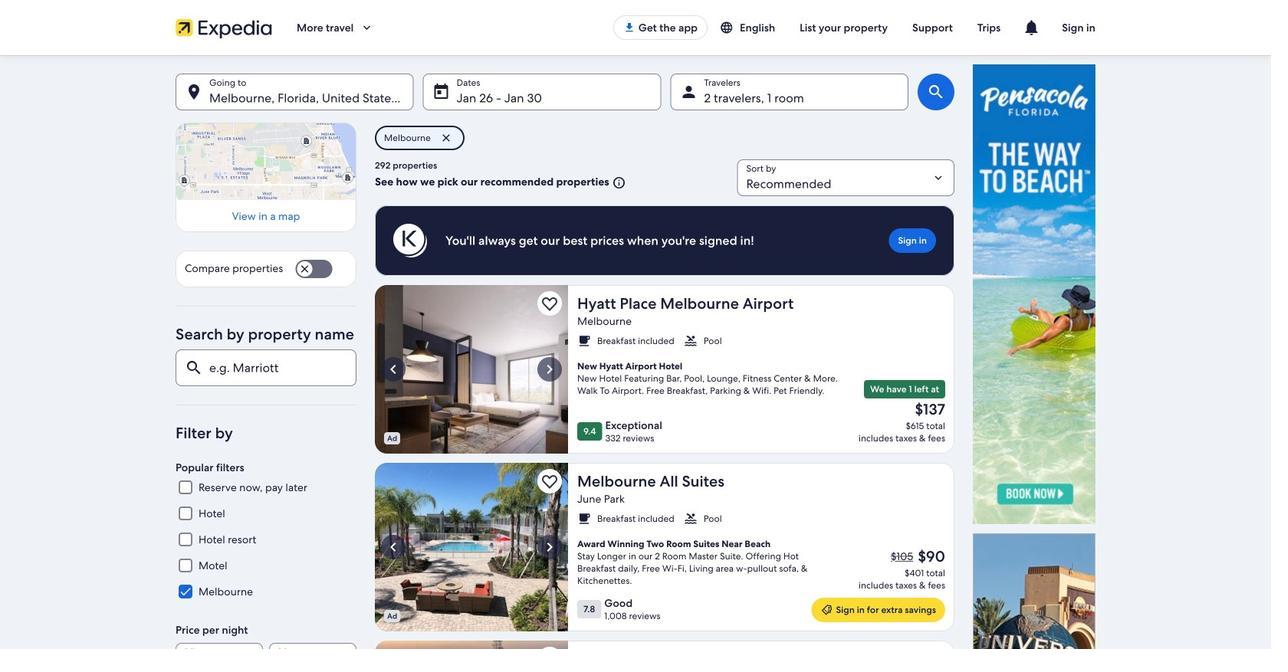 Task type: locate. For each thing, give the bounding box(es) containing it.
1 vertical spatial pool image
[[375, 463, 568, 632]]

communication center icon image
[[1023, 18, 1041, 37]]

small image
[[720, 21, 740, 35], [684, 334, 698, 348]]

pool image
[[375, 285, 568, 454], [375, 463, 568, 632]]

terrace/patio image
[[375, 641, 568, 650]]

pool image for show previous image for hyatt place melbourne airport
[[375, 285, 568, 454]]

search image
[[927, 83, 946, 101]]

1 pool image from the top
[[375, 285, 568, 454]]

more travel image
[[360, 21, 374, 35]]

1 vertical spatial small image
[[684, 334, 698, 348]]

0 vertical spatial pool image
[[375, 285, 568, 454]]

1 horizontal spatial small image
[[720, 21, 740, 35]]

show previous image for hyatt place melbourne airport image
[[384, 360, 403, 379]]

show next image for hyatt place melbourne airport image
[[541, 360, 559, 379]]

2 pool image from the top
[[375, 463, 568, 632]]

expedia logo image
[[176, 17, 272, 38]]

Save Melbourne All Suites to a trip checkbox
[[538, 469, 562, 494]]

small image
[[610, 176, 626, 190], [578, 334, 591, 348], [578, 512, 591, 526], [684, 512, 698, 526]]



Task type: describe. For each thing, give the bounding box(es) containing it.
0 horizontal spatial small image
[[684, 334, 698, 348]]

show next image for melbourne all suites image
[[541, 538, 559, 557]]

download the app button image
[[623, 21, 636, 34]]

show previous image for melbourne all suites image
[[384, 538, 403, 557]]

leading image
[[821, 604, 833, 617]]

0 vertical spatial small image
[[720, 21, 740, 35]]

Save Hyatt Place Melbourne Airport to a trip checkbox
[[538, 291, 562, 316]]

pool image for show previous image for melbourne all suites
[[375, 463, 568, 632]]

static map image image
[[176, 123, 357, 200]]



Task type: vqa. For each thing, say whether or not it's contained in the screenshot.
POOL image
yes



